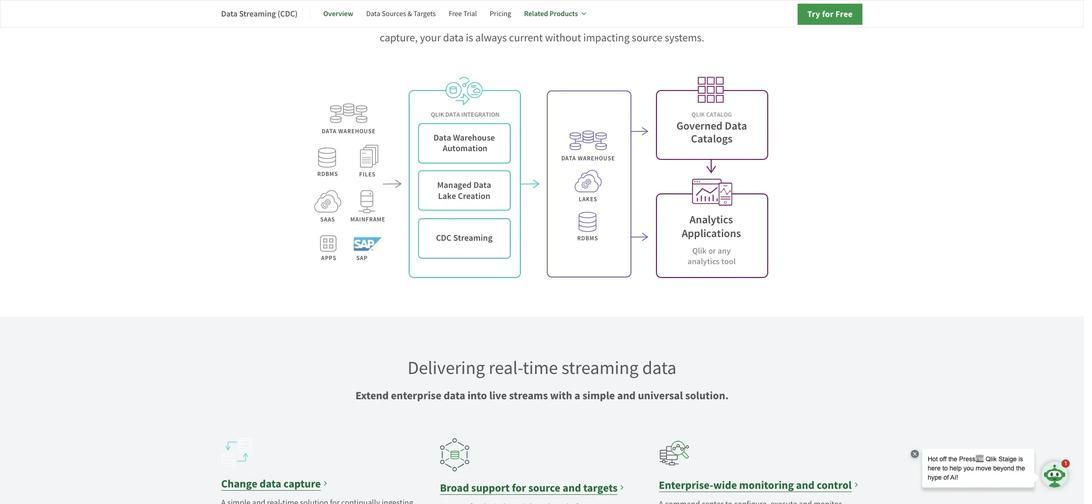 Task type: describe. For each thing, give the bounding box(es) containing it.
targets
[[584, 481, 618, 496]]

extend enterprise data into live streams with a simple and universal solution.
[[356, 389, 729, 404]]

based
[[643, 12, 670, 26]]

delivering real-time streaming data
[[408, 357, 677, 380]]

try
[[808, 8, 821, 20]]

to
[[719, 12, 728, 26]]

and right simple
[[618, 389, 636, 404]]

live
[[490, 389, 507, 404]]

trial
[[464, 9, 477, 18]]

data warehouse automation image
[[306, 73, 779, 284]]

efficiently
[[380, 0, 426, 8]]

change data capture
[[221, 477, 321, 492]]

related products
[[524, 9, 578, 18]]

capture
[[284, 477, 321, 492]]

delivers
[[428, 0, 464, 8]]

streaming
[[239, 8, 276, 19]]

ready
[[636, 0, 662, 8]]

change data capture link
[[221, 475, 328, 494]]

try for free
[[808, 8, 853, 20]]

overview
[[324, 9, 354, 18]]

enterprise-wide monitoring and control link
[[659, 477, 859, 495]]

broad
[[440, 481, 469, 496]]

wide
[[714, 479, 738, 493]]

pricing
[[490, 9, 512, 18]]

free inside try for free link
[[836, 8, 853, 20]]

data for data sources & targets
[[366, 9, 381, 18]]

related products link
[[524, 3, 587, 25]]

enterprise-
[[659, 479, 714, 493]]

0 horizontal spatial source
[[529, 481, 561, 496]]

and down analytics-
[[605, 12, 623, 26]]

large
[[467, 0, 490, 8]]

enterprise-wide monitoring and control
[[659, 479, 852, 493]]

1 vertical spatial real-
[[489, 357, 523, 380]]

streams
[[509, 389, 548, 404]]

0 horizontal spatial streaming
[[562, 357, 639, 380]]

control
[[817, 479, 852, 493]]

your
[[420, 31, 441, 45]]

data up 'universal'
[[643, 357, 677, 380]]

change
[[730, 12, 764, 26]]

data sources & targets link
[[366, 3, 436, 25]]

targets
[[414, 9, 436, 18]]

change
[[221, 477, 258, 492]]

solution.
[[686, 389, 729, 404]]

broad support for source and targets link
[[440, 479, 625, 498]]

support
[[472, 481, 510, 496]]

streaming inside efficiently delivers large volumes of real-time, analytics-ready data into streaming and cloud platforms, data warehouses, and data lakes. and with an agentless and log-based approach to change data capture, your data is always current without impacting source systems.
[[707, 0, 753, 8]]

free trial link
[[449, 3, 477, 25]]

universal
[[638, 389, 683, 404]]

free inside free trial link
[[449, 9, 462, 18]]

agentless
[[559, 12, 603, 26]]



Task type: vqa. For each thing, say whether or not it's contained in the screenshot.
cloud
yes



Task type: locate. For each thing, give the bounding box(es) containing it.
1 vertical spatial with
[[551, 389, 573, 404]]

for right support
[[512, 481, 527, 496]]

data down "cloud"
[[766, 12, 787, 26]]

capture,
[[380, 31, 418, 45]]

approach
[[673, 12, 716, 26]]

data right platforms, on the left top of page
[[348, 12, 368, 26]]

simple
[[583, 389, 615, 404]]

impacting
[[584, 31, 630, 45]]

source
[[632, 31, 663, 45], [529, 481, 561, 496]]

data down delivering
[[444, 389, 466, 404]]

and
[[502, 12, 520, 26]]

enterprise
[[391, 389, 442, 404]]

and up change
[[756, 0, 773, 8]]

1 horizontal spatial free
[[836, 8, 853, 20]]

free down delivers
[[449, 9, 462, 18]]

monitoring
[[740, 479, 794, 493]]

a
[[575, 389, 581, 404]]

into inside efficiently delivers large volumes of real-time, analytics-ready data into streaming and cloud platforms, data warehouses, and data lakes. and with an agentless and log-based approach to change data capture, your data is always current without impacting source systems.
[[687, 0, 705, 8]]

sources
[[382, 9, 406, 18]]

free
[[836, 8, 853, 20], [449, 9, 462, 18]]

0 horizontal spatial real-
[[489, 357, 523, 380]]

source inside efficiently delivers large volumes of real-time, analytics-ready data into streaming and cloud platforms, data warehouses, and data lakes. and with an agentless and log-based approach to change data capture, your data is always current without impacting source systems.
[[632, 31, 663, 45]]

streaming up simple
[[562, 357, 639, 380]]

data left is
[[443, 31, 464, 45]]

0 horizontal spatial data
[[221, 8, 238, 19]]

free trial
[[449, 9, 477, 18]]

data streaming (cdc) menu bar
[[221, 3, 600, 25]]

related
[[524, 9, 549, 18]]

data for data streaming (cdc)
[[221, 8, 238, 19]]

real-
[[544, 0, 565, 8], [489, 357, 523, 380]]

1 horizontal spatial for
[[823, 8, 834, 20]]

data streaming (cdc)
[[221, 8, 298, 19]]

an
[[545, 12, 557, 26]]

platforms,
[[298, 12, 346, 26]]

and
[[756, 0, 773, 8], [431, 12, 449, 26], [605, 12, 623, 26], [618, 389, 636, 404], [797, 479, 815, 493], [563, 481, 581, 496]]

delivering
[[408, 357, 485, 380]]

1 vertical spatial streaming
[[562, 357, 639, 380]]

into up approach at the right top of page
[[687, 0, 705, 8]]

real- inside efficiently delivers large volumes of real-time, analytics-ready data into streaming and cloud platforms, data warehouses, and data lakes. and with an agentless and log-based approach to change data capture, your data is always current without impacting source systems.
[[544, 0, 565, 8]]

0 horizontal spatial with
[[523, 12, 543, 26]]

try for free link
[[798, 4, 863, 25]]

data sources & targets
[[366, 9, 436, 18]]

data right change
[[260, 477, 282, 492]]

and down delivers
[[431, 12, 449, 26]]

0 horizontal spatial for
[[512, 481, 527, 496]]

warehouses,
[[371, 12, 429, 26]]

data left streaming
[[221, 8, 238, 19]]

&
[[408, 9, 412, 18]]

0 vertical spatial source
[[632, 31, 663, 45]]

0 vertical spatial into
[[687, 0, 705, 8]]

1 vertical spatial for
[[512, 481, 527, 496]]

log-
[[625, 12, 643, 26]]

0 horizontal spatial free
[[449, 9, 462, 18]]

with
[[523, 12, 543, 26], [551, 389, 573, 404]]

streaming up the to
[[707, 0, 753, 8]]

enterprise-wide monitoring and control image
[[659, 438, 691, 469]]

1 horizontal spatial data
[[366, 9, 381, 18]]

real- up related products
[[544, 0, 565, 8]]

data left sources
[[366, 9, 381, 18]]

for right try
[[823, 8, 834, 20]]

efficiently delivers large volumes of real-time, analytics-ready data into streaming and cloud platforms, data warehouses, and data lakes. and with an agentless and log-based approach to change data capture, your data is always current without impacting source systems.
[[298, 0, 801, 45]]

of
[[533, 0, 542, 8]]

into left the live
[[468, 389, 487, 404]]

time
[[523, 357, 558, 380]]

with inside efficiently delivers large volumes of real-time, analytics-ready data into streaming and cloud platforms, data warehouses, and data lakes. and with an agentless and log-based approach to change data capture, your data is always current without impacting source systems.
[[523, 12, 543, 26]]

streaming
[[707, 0, 753, 8], [562, 357, 639, 380]]

1 horizontal spatial streaming
[[707, 0, 753, 8]]

1 vertical spatial into
[[468, 389, 487, 404]]

with left a
[[551, 389, 573, 404]]

0 vertical spatial real-
[[544, 0, 565, 8]]

current
[[509, 31, 543, 45]]

broad support for source and targets
[[440, 481, 618, 496]]

always
[[476, 31, 507, 45]]

for
[[823, 8, 834, 20], [512, 481, 527, 496]]

time,
[[565, 0, 589, 8]]

1 horizontal spatial with
[[551, 389, 573, 404]]

(cdc)
[[278, 8, 298, 19]]

products
[[550, 9, 578, 18]]

1 horizontal spatial source
[[632, 31, 663, 45]]

systems.
[[665, 31, 705, 45]]

data
[[664, 0, 684, 8], [348, 12, 368, 26], [451, 12, 471, 26], [766, 12, 787, 26], [443, 31, 464, 45], [643, 357, 677, 380], [444, 389, 466, 404], [260, 477, 282, 492]]

with down the 'of'
[[523, 12, 543, 26]]

analytics-
[[591, 0, 636, 8]]

extend
[[356, 389, 389, 404]]

free right try
[[836, 8, 853, 20]]

pricing link
[[490, 3, 512, 25]]

0 vertical spatial for
[[823, 8, 834, 20]]

overview link
[[324, 3, 354, 25]]

data up based on the right of page
[[664, 0, 684, 8]]

into
[[687, 0, 705, 8], [468, 389, 487, 404]]

1 horizontal spatial into
[[687, 0, 705, 8]]

1 vertical spatial source
[[529, 481, 561, 496]]

data up is
[[451, 12, 471, 26]]

0 vertical spatial streaming
[[707, 0, 753, 8]]

0 horizontal spatial into
[[468, 389, 487, 404]]

is
[[466, 31, 474, 45]]

and left control
[[797, 479, 815, 493]]

and left the targets
[[563, 481, 581, 496]]

lakes.
[[474, 12, 500, 26]]

and inside enterprise-wide monitoring and control link
[[797, 479, 815, 493]]

real- up the live
[[489, 357, 523, 380]]

cloud
[[775, 0, 801, 8]]

and inside broad support for source and targets link
[[563, 481, 581, 496]]

without
[[545, 31, 582, 45]]

1 horizontal spatial real-
[[544, 0, 565, 8]]

0 vertical spatial with
[[523, 12, 543, 26]]

data
[[221, 8, 238, 19], [366, 9, 381, 18]]

volumes
[[492, 0, 531, 8]]



